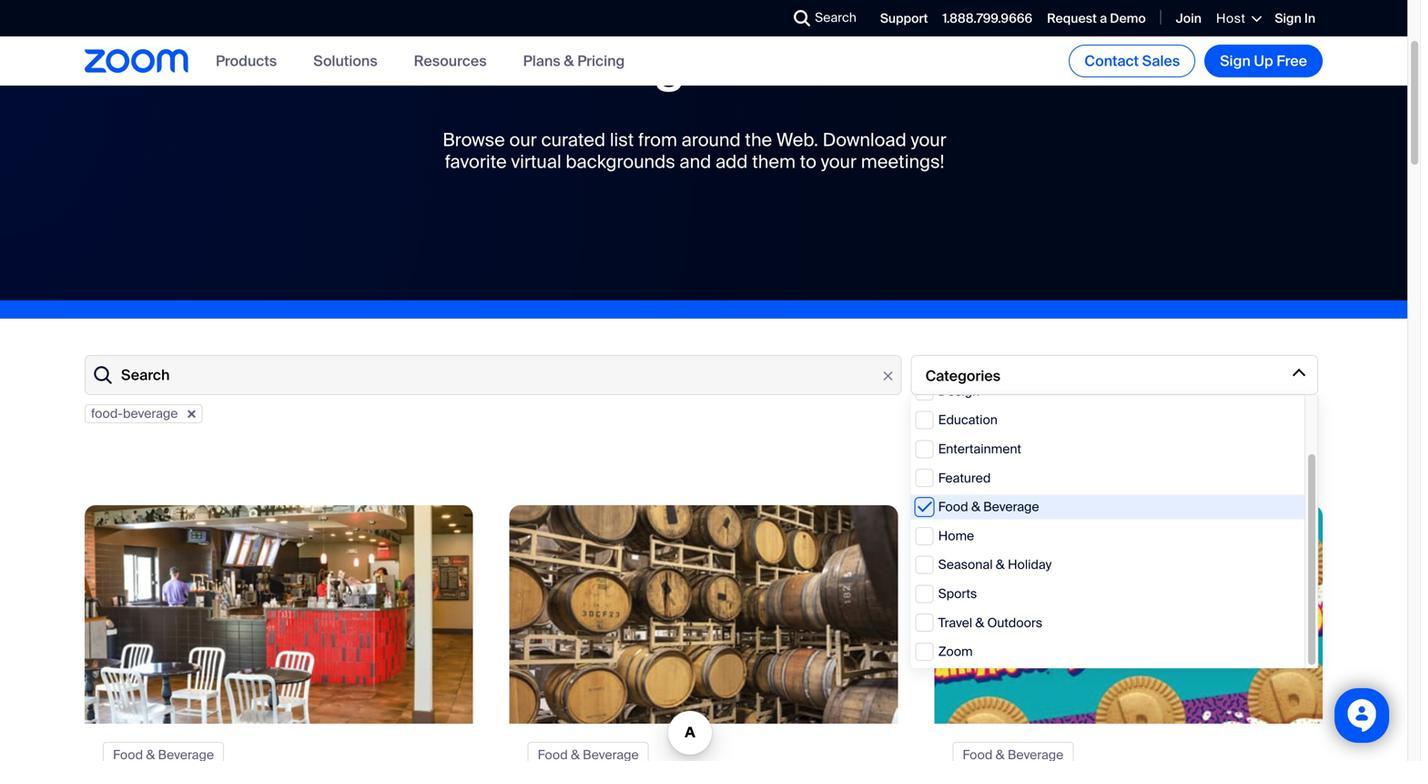 Task type: vqa. For each thing, say whether or not it's contained in the screenshot.
Home at the right bottom of page
yes



Task type: locate. For each thing, give the bounding box(es) containing it.
sign left in
[[1275, 10, 1301, 27]]

list
[[610, 129, 634, 152]]

in
[[1304, 10, 1315, 27]]

& right plans
[[564, 51, 574, 70]]

contact sales
[[1084, 51, 1180, 71]]

food-beverage
[[91, 405, 178, 422]]

zoom up pricing
[[541, 0, 678, 44]]

solutions
[[313, 51, 377, 70]]

the
[[745, 129, 772, 152]]

& right food
[[971, 498, 980, 515]]

search image
[[794, 10, 810, 26]]

resources button
[[414, 51, 487, 70]]

1 vertical spatial sign
[[1220, 51, 1251, 71]]

categories button
[[911, 355, 1318, 395]]

zoom
[[541, 0, 678, 44], [938, 643, 973, 660]]

& right travel
[[975, 614, 984, 631]]

backgrounds
[[536, 37, 854, 97]]

sign in link
[[1275, 10, 1315, 27]]

holiday
[[1008, 556, 1052, 573]]

& for food
[[971, 498, 980, 515]]

0 horizontal spatial zoom
[[541, 0, 678, 44]]

sign inside sign up free link
[[1220, 51, 1251, 71]]

request
[[1047, 10, 1097, 27]]

clear search image
[[878, 366, 898, 386]]

host
[[1216, 10, 1246, 27]]

from
[[638, 129, 677, 152]]

up
[[1254, 51, 1273, 71]]

0 horizontal spatial your
[[821, 150, 857, 174]]

curated
[[541, 129, 605, 152]]

your right to
[[821, 150, 857, 174]]

sign for sign up free
[[1220, 51, 1251, 71]]

sports
[[938, 585, 977, 602]]

entertainment
[[938, 441, 1021, 457]]

travel
[[938, 614, 972, 631]]

support
[[880, 10, 928, 27]]

zoom inside zoom virtual backgrounds
[[541, 0, 678, 44]]

0 vertical spatial sign
[[1275, 10, 1301, 27]]

search
[[815, 9, 856, 26], [121, 366, 170, 385]]

sign left up at the top of the page
[[1220, 51, 1251, 71]]

free
[[1276, 51, 1307, 71]]

your right download
[[911, 129, 947, 152]]

products
[[216, 51, 277, 70]]

1 horizontal spatial zoom
[[938, 643, 973, 660]]

sign
[[1275, 10, 1301, 27], [1220, 51, 1251, 71]]

&
[[564, 51, 574, 70], [971, 498, 980, 515], [996, 556, 1005, 573], [975, 614, 984, 631]]

to
[[800, 150, 816, 174]]

favorite
[[445, 150, 507, 174]]

0 vertical spatial search
[[815, 9, 856, 26]]

sign up free
[[1220, 51, 1307, 71]]

demo
[[1110, 10, 1146, 27]]

& left "holiday"
[[996, 556, 1005, 573]]

zoom down travel
[[938, 643, 973, 660]]

request a demo
[[1047, 10, 1146, 27]]

around
[[682, 129, 741, 152]]

pricing
[[577, 51, 625, 70]]

1 vertical spatial zoom
[[938, 643, 973, 660]]

beverage
[[123, 405, 178, 422]]

virtual
[[511, 150, 561, 174]]

0 vertical spatial zoom
[[541, 0, 678, 44]]

0 horizontal spatial search
[[121, 366, 170, 385]]

seasonal
[[938, 556, 993, 573]]

travel & outdoors
[[938, 614, 1042, 631]]

virtual
[[688, 0, 848, 44]]

your
[[911, 129, 947, 152], [821, 150, 857, 174]]

zoom for zoom
[[938, 643, 973, 660]]

food
[[938, 498, 968, 515]]

zoom for zoom virtual backgrounds
[[541, 0, 678, 44]]

search image
[[794, 10, 810, 26]]

search right search icon
[[815, 9, 856, 26]]

search up food-beverage button
[[121, 366, 170, 385]]

0 horizontal spatial sign
[[1220, 51, 1251, 71]]

food & beverage
[[938, 498, 1039, 515]]

products button
[[216, 51, 277, 70]]

1 horizontal spatial sign
[[1275, 10, 1301, 27]]

image of barrels image
[[509, 505, 898, 724]]



Task type: describe. For each thing, give the bounding box(es) containing it.
featured
[[938, 470, 991, 486]]

education
[[938, 412, 998, 428]]

backgrounds
[[566, 150, 675, 174]]

web.
[[776, 129, 818, 152]]

beverage
[[983, 498, 1039, 515]]

contact sales link
[[1069, 45, 1195, 77]]

zoom logo image
[[85, 49, 188, 73]]

support link
[[880, 10, 928, 27]]

categories
[[925, 367, 1001, 386]]

join link
[[1176, 10, 1202, 27]]

a
[[1100, 10, 1107, 27]]

dunkaroos wallpaper image
[[934, 505, 1323, 724]]

download
[[823, 129, 906, 152]]

1 horizontal spatial search
[[815, 9, 856, 26]]

sign up free link
[[1204, 45, 1323, 77]]

Search text field
[[85, 355, 902, 395]]

sign in
[[1275, 10, 1315, 27]]

seasonal & holiday
[[938, 556, 1052, 573]]

sales
[[1142, 51, 1180, 71]]

zoom virtual backgrounds
[[536, 0, 854, 97]]

them
[[752, 150, 796, 174]]

food-
[[91, 405, 123, 422]]

1.888.799.9666
[[942, 10, 1032, 27]]

resources
[[414, 51, 487, 70]]

and
[[679, 150, 711, 174]]

meetings!
[[861, 150, 944, 174]]

plans & pricing
[[523, 51, 625, 70]]

& for seasonal
[[996, 556, 1005, 573]]

contact
[[1084, 51, 1139, 71]]

sign for sign in
[[1275, 10, 1301, 27]]

plans
[[523, 51, 560, 70]]

browse
[[443, 129, 505, 152]]

request a demo link
[[1047, 10, 1146, 27]]

food-beverage button
[[85, 404, 202, 423]]

join
[[1176, 10, 1202, 27]]

add
[[715, 150, 748, 174]]

host button
[[1216, 10, 1260, 27]]

ccs coffee house image
[[85, 505, 473, 724]]

browse our curated list from around the web. download your favorite virtual backgrounds and add them to your meetings!
[[443, 129, 947, 174]]

design
[[938, 383, 980, 400]]

1 horizontal spatial your
[[911, 129, 947, 152]]

plans & pricing link
[[523, 51, 625, 70]]

1 vertical spatial search
[[121, 366, 170, 385]]

home
[[938, 527, 974, 544]]

outdoors
[[987, 614, 1042, 631]]

solutions button
[[313, 51, 377, 70]]

our
[[509, 129, 537, 152]]

1.888.799.9666 link
[[942, 10, 1032, 27]]

& for plans
[[564, 51, 574, 70]]

& for travel
[[975, 614, 984, 631]]



